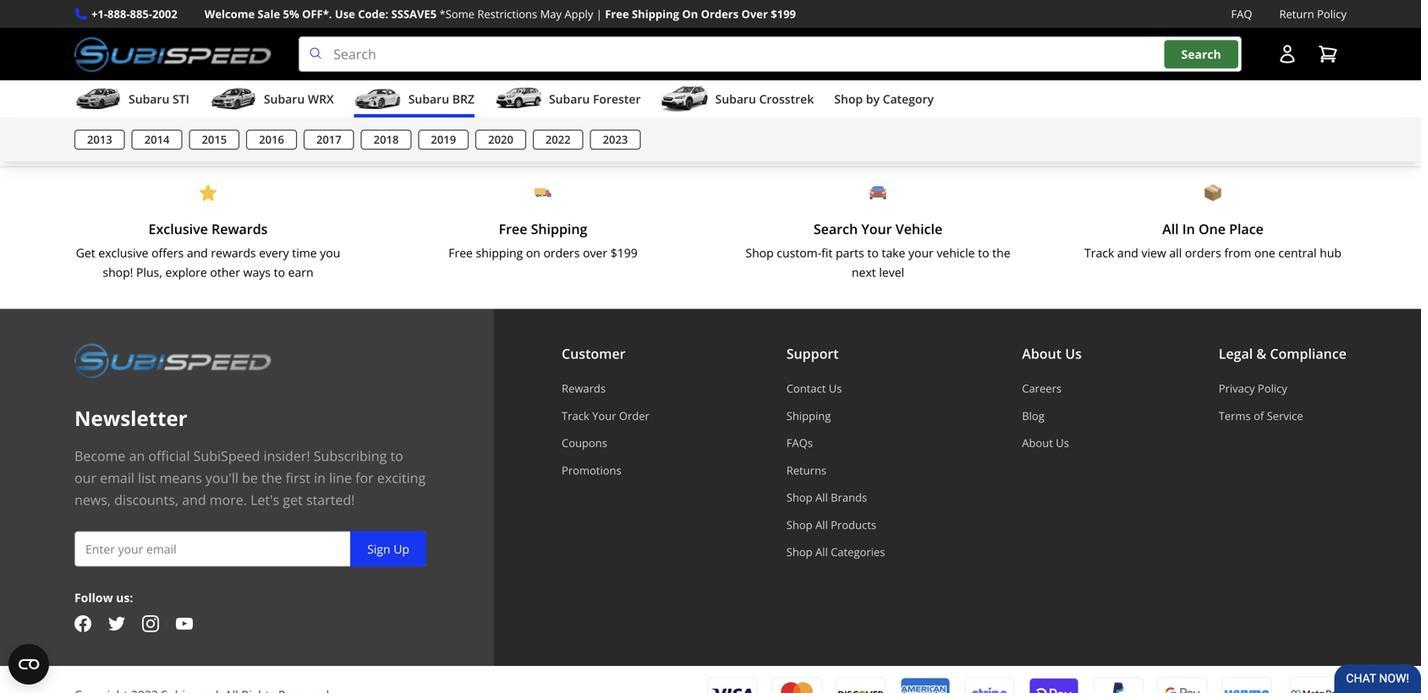 Task type: vqa. For each thing, say whether or not it's contained in the screenshot.
PRODUCT
no



Task type: locate. For each thing, give the bounding box(es) containing it.
1 vertical spatial about
[[1022, 436, 1053, 451]]

all left brands
[[815, 490, 828, 505]]

button image
[[1277, 44, 1298, 64]]

insider!
[[264, 447, 310, 465]]

sssave5
[[391, 6, 437, 22]]

free up the shipping on the left
[[499, 220, 527, 238]]

subaru for subaru brz
[[408, 91, 449, 107]]

subaru left sti
[[129, 91, 169, 107]]

shop by category button
[[834, 84, 934, 118]]

ways
[[243, 264, 271, 280]]

faq
[[1231, 6, 1252, 22]]

1 horizontal spatial track
[[1084, 245, 1114, 261]]

googlepay image
[[1157, 677, 1208, 694]]

subaru wrx
[[264, 91, 334, 107]]

for
[[355, 469, 374, 487]]

2 about from the top
[[1022, 436, 1053, 451]]

0 vertical spatial $199
[[771, 6, 796, 22]]

level
[[879, 264, 904, 280]]

earn
[[288, 264, 313, 280]]

place
[[1229, 220, 1264, 238]]

0 horizontal spatial policy
[[1258, 381, 1287, 396]]

the
[[992, 245, 1011, 261], [261, 469, 282, 487]]

shipping down the contact
[[786, 408, 831, 424]]

your up take
[[861, 220, 892, 238]]

you
[[320, 245, 340, 261]]

the right vehicle
[[992, 245, 1011, 261]]

shipping left on
[[632, 6, 679, 22]]

1 horizontal spatial search
[[1181, 46, 1221, 62]]

about us up careers link
[[1022, 345, 1082, 363]]

started!
[[306, 491, 355, 509]]

0 vertical spatial free
[[605, 6, 629, 22]]

1 horizontal spatial $199
[[771, 6, 796, 22]]

2 vertical spatial us
[[1056, 436, 1069, 451]]

rewards up track your order link
[[562, 381, 606, 396]]

subaru for subaru crosstrek
[[715, 91, 756, 107]]

2 vertical spatial shipping
[[786, 408, 831, 424]]

returns link
[[786, 463, 885, 478]]

fit
[[821, 245, 833, 261]]

2020 button
[[476, 130, 526, 150]]

search for search
[[1181, 46, 1221, 62]]

may
[[540, 6, 562, 22]]

us down blog link
[[1056, 436, 1069, 451]]

visa image
[[707, 677, 758, 694]]

all down shop all products
[[815, 545, 828, 560]]

privacy
[[1219, 381, 1255, 396]]

0 horizontal spatial rewards
[[212, 220, 268, 238]]

subaru crosstrek button
[[661, 84, 814, 118]]

subaru up subaru brz element
[[715, 91, 756, 107]]

3 subaru from the left
[[408, 91, 449, 107]]

shop by category
[[834, 91, 934, 107]]

track
[[1084, 245, 1114, 261], [562, 408, 589, 424]]

sti
[[173, 91, 189, 107]]

search for search your vehicle shop custom-fit parts to take your vehicle to the next level
[[814, 220, 858, 238]]

rewards up rewards on the left of the page
[[212, 220, 268, 238]]

0 vertical spatial the
[[992, 245, 1011, 261]]

0 horizontal spatial $199
[[611, 245, 638, 261]]

central
[[1279, 245, 1317, 261]]

follow us:
[[74, 590, 133, 606]]

0 vertical spatial subispeed logo image
[[74, 36, 272, 72]]

time
[[292, 245, 317, 261]]

subispeed logo image down 2002
[[74, 36, 272, 72]]

0 vertical spatial your
[[861, 220, 892, 238]]

|
[[596, 6, 602, 22]]

2 horizontal spatial shipping
[[786, 408, 831, 424]]

metapay image
[[1291, 691, 1342, 694]]

+1-
[[91, 6, 107, 22]]

subaru forester button
[[495, 84, 641, 118]]

all in one place track and view all orders from one central hub
[[1084, 220, 1342, 261]]

exclusive
[[149, 220, 208, 238]]

and left view
[[1117, 245, 1138, 261]]

careers link
[[1022, 381, 1082, 396]]

and down "means"
[[182, 491, 206, 509]]

search inside search your vehicle shop custom-fit parts to take your vehicle to the next level
[[814, 220, 858, 238]]

1 about from the top
[[1022, 345, 1062, 363]]

us for "about us" link
[[1056, 436, 1069, 451]]

$199
[[771, 6, 796, 22], [611, 245, 638, 261]]

0 horizontal spatial your
[[592, 408, 616, 424]]

1 orders from the left
[[543, 245, 580, 261]]

wrx
[[308, 91, 334, 107]]

your inside search your vehicle shop custom-fit parts to take your vehicle to the next level
[[861, 220, 892, 238]]

shop for shop all products
[[786, 518, 813, 533]]

policy for privacy policy
[[1258, 381, 1287, 396]]

categories
[[831, 545, 885, 560]]

use
[[335, 6, 355, 22]]

free left the shipping on the left
[[449, 245, 473, 261]]

the right be
[[261, 469, 282, 487]]

2 orders from the left
[[1185, 245, 1221, 261]]

and up explore
[[187, 245, 208, 261]]

become an official subispeed insider! subscribing to our email list means you'll be the first in line for exciting news, discounts, and more. let's get started!
[[74, 447, 426, 509]]

1 subispeed logo image from the top
[[74, 36, 272, 72]]

blog link
[[1022, 408, 1082, 424]]

and inside exclusive rewards get exclusive offers and rewards every time you shop! plus, explore other ways to earn
[[187, 245, 208, 261]]

1 vertical spatial search
[[814, 220, 858, 238]]

us up the shipping link
[[829, 381, 842, 396]]

instagram logo image
[[142, 616, 159, 633]]

to up exciting
[[390, 447, 403, 465]]

0 horizontal spatial the
[[261, 469, 282, 487]]

0 vertical spatial track
[[1084, 245, 1114, 261]]

main element
[[0, 80, 1421, 162]]

subispeed logo image up newsletter
[[74, 343, 272, 379]]

to left take
[[867, 245, 879, 261]]

us up careers link
[[1065, 345, 1082, 363]]

2 subaru from the left
[[264, 91, 305, 107]]

shop left by on the top of the page
[[834, 91, 863, 107]]

1 vertical spatial about us
[[1022, 436, 1069, 451]]

shop down returns
[[786, 490, 813, 505]]

first
[[286, 469, 310, 487]]

policy right return
[[1317, 6, 1347, 22]]

subispeed logo image
[[74, 36, 272, 72], [74, 343, 272, 379]]

open widget image
[[8, 645, 49, 685]]

shipping inside free shipping free shipping on orders over $199
[[531, 220, 587, 238]]

search button
[[1164, 40, 1238, 68]]

0 vertical spatial policy
[[1317, 6, 1347, 22]]

policy inside 'link'
[[1317, 6, 1347, 22]]

faqs
[[786, 436, 813, 451]]

over
[[741, 6, 768, 22]]

1 vertical spatial the
[[261, 469, 282, 487]]

2 about us from the top
[[1022, 436, 1069, 451]]

every
[[259, 245, 289, 261]]

Enter your email text field
[[74, 532, 426, 567]]

1 horizontal spatial shipping
[[632, 6, 679, 22]]

policy for return policy
[[1317, 6, 1347, 22]]

0 horizontal spatial shipping
[[531, 220, 587, 238]]

1 vertical spatial us
[[829, 381, 842, 396]]

returns
[[786, 463, 827, 478]]

policy up terms of service link
[[1258, 381, 1287, 396]]

1 vertical spatial policy
[[1258, 381, 1287, 396]]

1 subaru from the left
[[129, 91, 169, 107]]

shop down shop all products
[[786, 545, 813, 560]]

policy
[[1317, 6, 1347, 22], [1258, 381, 1287, 396]]

1 horizontal spatial your
[[861, 220, 892, 238]]

0 vertical spatial rewards
[[212, 220, 268, 238]]

1 horizontal spatial the
[[992, 245, 1011, 261]]

1 horizontal spatial free
[[499, 220, 527, 238]]

exclusive rewards get exclusive offers and rewards every time you shop! plus, explore other ways to earn
[[76, 220, 340, 280]]

and inside all in one place track and view all orders from one central hub
[[1117, 245, 1138, 261]]

customer
[[562, 345, 626, 363]]

your
[[861, 220, 892, 238], [592, 408, 616, 424]]

885-
[[130, 6, 152, 22]]

0 horizontal spatial track
[[562, 408, 589, 424]]

orders down the one
[[1185, 245, 1221, 261]]

+1-888-885-2002 link
[[91, 5, 177, 23]]

search inside button
[[1181, 46, 1221, 62]]

products
[[831, 518, 876, 533]]

about us down blog link
[[1022, 436, 1069, 451]]

shop all products link
[[786, 518, 885, 533]]

*some
[[439, 6, 475, 22]]

orders
[[543, 245, 580, 261], [1185, 245, 1221, 261]]

your down rewards link
[[592, 408, 616, 424]]

all
[[1162, 220, 1179, 238], [815, 490, 828, 505], [815, 518, 828, 533], [815, 545, 828, 560]]

1 vertical spatial subispeed logo image
[[74, 343, 272, 379]]

search vehicle image
[[870, 184, 887, 201]]

the inside search your vehicle shop custom-fit parts to take your vehicle to the next level
[[992, 245, 1011, 261]]

shipping
[[632, 6, 679, 22], [531, 220, 587, 238], [786, 408, 831, 424]]

on
[[682, 6, 698, 22]]

0 horizontal spatial orders
[[543, 245, 580, 261]]

up
[[394, 541, 409, 558]]

contact
[[786, 381, 826, 396]]

restrictions
[[477, 6, 537, 22]]

in
[[314, 469, 326, 487]]

sign
[[367, 541, 390, 558]]

0 vertical spatial about
[[1022, 345, 1062, 363]]

about up the careers
[[1022, 345, 1062, 363]]

4 subaru from the left
[[549, 91, 590, 107]]

2 horizontal spatial free
[[605, 6, 629, 22]]

compliance
[[1270, 345, 1347, 363]]

search input field
[[299, 36, 1242, 72]]

let's
[[250, 491, 279, 509]]

all down shop all brands
[[815, 518, 828, 533]]

shop for shop all categories
[[786, 545, 813, 560]]

legal & compliance
[[1219, 345, 1347, 363]]

0 horizontal spatial search
[[814, 220, 858, 238]]

discover image
[[836, 677, 887, 694]]

subaru for subaru sti
[[129, 91, 169, 107]]

track up "coupons"
[[562, 408, 589, 424]]

1 horizontal spatial orders
[[1185, 245, 1221, 261]]

2 vertical spatial free
[[449, 245, 473, 261]]

faqs link
[[786, 436, 885, 451]]

0 vertical spatial search
[[1181, 46, 1221, 62]]

rewards
[[211, 245, 256, 261]]

0 horizontal spatial free
[[449, 245, 473, 261]]

blog
[[1022, 408, 1045, 424]]

shipping up 'on'
[[531, 220, 587, 238]]

hub
[[1320, 245, 1342, 261]]

a subaru sti thumbnail image image
[[74, 86, 122, 112]]

and for exclusive
[[187, 245, 208, 261]]

subaru
[[129, 91, 169, 107], [264, 91, 305, 107], [408, 91, 449, 107], [549, 91, 590, 107], [715, 91, 756, 107]]

by
[[866, 91, 880, 107]]

paypal image
[[1093, 677, 1144, 694]]

shop down shop all brands
[[786, 518, 813, 533]]

5 subaru from the left
[[715, 91, 756, 107]]

follow
[[74, 590, 113, 606]]

1 horizontal spatial policy
[[1317, 6, 1347, 22]]

more.
[[210, 491, 247, 509]]

track your order
[[562, 408, 650, 424]]

5%
[[283, 6, 299, 22]]

twitter logo image
[[108, 616, 125, 633]]

0 vertical spatial about us
[[1022, 345, 1082, 363]]

to down every
[[274, 264, 285, 280]]

about down blog
[[1022, 436, 1053, 451]]

mastercard image
[[771, 677, 822, 694]]

1 vertical spatial your
[[592, 408, 616, 424]]

shipping
[[476, 245, 523, 261]]

subaru left brz
[[408, 91, 449, 107]]

all left in
[[1162, 220, 1179, 238]]

2017
[[316, 132, 341, 147]]

subaru left 'wrx'
[[264, 91, 305, 107]]

1 horizontal spatial rewards
[[562, 381, 606, 396]]

subaru brz
[[408, 91, 475, 107]]

1 vertical spatial $199
[[611, 245, 638, 261]]

means
[[160, 469, 202, 487]]

shop inside dropdown button
[[834, 91, 863, 107]]

free right |
[[605, 6, 629, 22]]

subaru up 2022
[[549, 91, 590, 107]]

track left view
[[1084, 245, 1114, 261]]

subaru wrx button
[[210, 84, 334, 118]]

orders right 'on'
[[543, 245, 580, 261]]

shop all products
[[786, 518, 876, 533]]

track inside all in one place track and view all orders from one central hub
[[1084, 245, 1114, 261]]

1 vertical spatial shipping
[[531, 220, 587, 238]]

a subaru crosstrek thumbnail image image
[[661, 86, 708, 112]]

shop left custom-
[[746, 245, 774, 261]]



Task type: describe. For each thing, give the bounding box(es) containing it.
shop all brands link
[[786, 490, 885, 505]]

official
[[148, 447, 190, 465]]

+1-888-885-2002
[[91, 6, 177, 22]]

2019
[[431, 132, 456, 147]]

rewards link
[[562, 381, 650, 396]]

us:
[[116, 590, 133, 606]]

2016
[[259, 132, 284, 147]]

your for track
[[592, 408, 616, 424]]

shop all brands
[[786, 490, 867, 505]]

you'll
[[205, 469, 238, 487]]

news,
[[74, 491, 111, 509]]

brz
[[452, 91, 475, 107]]

orders inside free shipping free shipping on orders over $199
[[543, 245, 580, 261]]

a subaru brz thumbnail image image
[[354, 86, 402, 112]]

1 vertical spatial track
[[562, 408, 589, 424]]

all in one image
[[1205, 184, 1221, 201]]

1 vertical spatial rewards
[[562, 381, 606, 396]]

be
[[242, 469, 258, 487]]

return policy link
[[1279, 5, 1347, 23]]

support
[[786, 345, 839, 363]]

vehicle
[[896, 220, 942, 238]]

subaru forester
[[549, 91, 641, 107]]

subaru brz element
[[0, 118, 1421, 162]]

careers
[[1022, 381, 1062, 396]]

one
[[1254, 245, 1275, 261]]

$199 inside free shipping free shipping on orders over $199
[[611, 245, 638, 261]]

list
[[138, 469, 156, 487]]

your for search
[[861, 220, 892, 238]]

subaru for subaru forester
[[549, 91, 590, 107]]

rewards image
[[200, 184, 217, 201]]

2023
[[603, 132, 628, 147]]

sale
[[258, 6, 280, 22]]

2018 button
[[361, 130, 411, 150]]

venmo image
[[1221, 677, 1272, 694]]

shop all categories
[[786, 545, 885, 560]]

privacy policy link
[[1219, 381, 1347, 396]]

about us link
[[1022, 436, 1082, 451]]

service
[[1267, 408, 1303, 424]]

a collage of action shots of vehicles image
[[0, 0, 1421, 157]]

0 vertical spatial us
[[1065, 345, 1082, 363]]

subispeed
[[193, 447, 260, 465]]

welcome sale 5% off*. use code: sssave5 *some restrictions may apply | free shipping on orders over $199
[[204, 6, 796, 22]]

2022 button
[[533, 130, 583, 150]]

orders inside all in one place track and view all orders from one central hub
[[1185, 245, 1221, 261]]

terms of service link
[[1219, 408, 1347, 424]]

over
[[583, 245, 607, 261]]

2023 button
[[590, 130, 641, 150]]

shop for shop by category
[[834, 91, 863, 107]]

2020
[[488, 132, 513, 147]]

shop!
[[103, 264, 133, 280]]

all inside all in one place track and view all orders from one central hub
[[1162, 220, 1179, 238]]

in
[[1182, 220, 1195, 238]]

and inside become an official subispeed insider! subscribing to our email list means you'll be the first in line for exciting news, discounts, and more. let's get started!
[[182, 491, 206, 509]]

parts
[[836, 245, 864, 261]]

shop inside search your vehicle shop custom-fit parts to take your vehicle to the next level
[[746, 245, 774, 261]]

offers
[[151, 245, 184, 261]]

legal
[[1219, 345, 1253, 363]]

amex image
[[900, 677, 951, 694]]

next
[[852, 264, 876, 280]]

and for all
[[1117, 245, 1138, 261]]

2014
[[144, 132, 170, 147]]

order
[[619, 408, 650, 424]]

on
[[526, 245, 540, 261]]

return
[[1279, 6, 1314, 22]]

0 vertical spatial shipping
[[632, 6, 679, 22]]

crosstrek
[[759, 91, 814, 107]]

search your vehicle shop custom-fit parts to take your vehicle to the next level
[[746, 220, 1011, 280]]

subaru sti
[[129, 91, 189, 107]]

from
[[1224, 245, 1251, 261]]

2018
[[374, 132, 399, 147]]

2015
[[202, 132, 227, 147]]

2013 button
[[74, 130, 125, 150]]

subaru crosstrek
[[715, 91, 814, 107]]

all for categories
[[815, 545, 828, 560]]

subaru brz button
[[354, 84, 475, 118]]

1 vertical spatial free
[[499, 220, 527, 238]]

2 subispeed logo image from the top
[[74, 343, 272, 379]]

category
[[883, 91, 934, 107]]

subaru sti button
[[74, 84, 189, 118]]

faq link
[[1231, 5, 1252, 23]]

all for products
[[815, 518, 828, 533]]

the inside become an official subispeed insider! subscribing to our email list means you'll be the first in line for exciting news, discounts, and more. let's get started!
[[261, 469, 282, 487]]

free shipping free shipping on orders over $199
[[449, 220, 638, 261]]

to inside exclusive rewards get exclusive offers and rewards every time you shop! plus, explore other ways to earn
[[274, 264, 285, 280]]

youtube logo image
[[176, 616, 193, 633]]

promotions
[[562, 463, 622, 478]]

shop for shop all brands
[[786, 490, 813, 505]]

discounts,
[[114, 491, 178, 509]]

us for contact us link
[[829, 381, 842, 396]]

contact us link
[[786, 381, 885, 396]]

exclusive
[[98, 245, 148, 261]]

1 about us from the top
[[1022, 345, 1082, 363]]

2014 button
[[132, 130, 182, 150]]

a subaru wrx thumbnail image image
[[210, 86, 257, 112]]

an
[[129, 447, 145, 465]]

your
[[909, 245, 934, 261]]

shoppay image
[[1029, 677, 1079, 694]]

all for brands
[[815, 490, 828, 505]]

stripe image
[[964, 677, 1015, 694]]

to right vehicle
[[978, 245, 989, 261]]

forester
[[593, 91, 641, 107]]

rewards inside exclusive rewards get exclusive offers and rewards every time you shop! plus, explore other ways to earn
[[212, 220, 268, 238]]

a subaru forester thumbnail image image
[[495, 86, 542, 112]]

line
[[329, 469, 352, 487]]

code:
[[358, 6, 388, 22]]

to inside become an official subispeed insider! subscribing to our email list means you'll be the first in line for exciting news, discounts, and more. let's get started!
[[390, 447, 403, 465]]

shop all categories link
[[786, 545, 885, 560]]

orders
[[701, 6, 739, 22]]

brands
[[831, 490, 867, 505]]

coupons
[[562, 436, 607, 451]]

shipping image
[[535, 184, 552, 201]]

facebook logo image
[[74, 616, 91, 633]]

subaru for subaru wrx
[[264, 91, 305, 107]]

2017 button
[[304, 130, 354, 150]]



